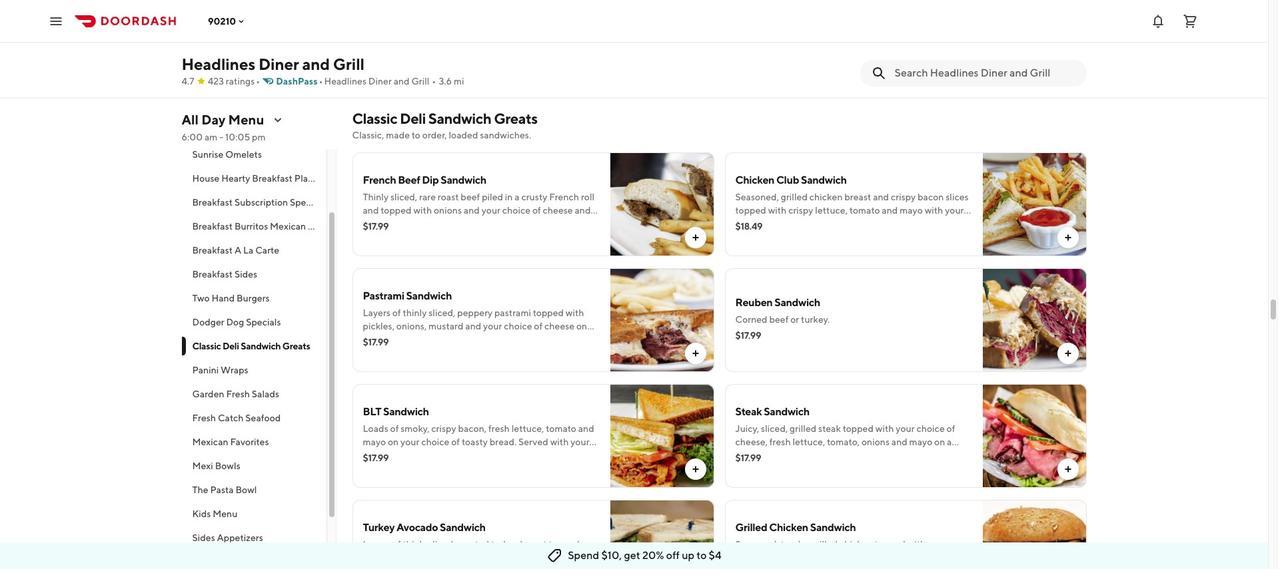Task type: describe. For each thing, give the bounding box(es) containing it.
you'd for grilled
[[902, 567, 925, 570]]

sliced, inside steak sandwich juicy, sliced, grilled steak topped with your choice of cheese, fresh lettuce, tomato, onions and mayo on a crusty french roll. served with your choice of fries.
[[761, 424, 788, 435]]

turkey avocado sandwich layers of thinly sliced, roasted turkey breast topped with creamy avocado slices, crisp lettuce, tomato and mayo on your choice of bread. add on any toppin
[[363, 522, 586, 570]]

crusty inside steak sandwich juicy, sliced, grilled steak topped with your choice of cheese, fresh lettuce, tomato, onions and mayo on a crusty french roll. served with your choice of fries.
[[736, 451, 762, 461]]

Item Search search field
[[895, 66, 1076, 81]]

two hand burgers
[[192, 293, 270, 304]]

on inside the chicken club sandwich seasoned, grilled chicken breast and crispy bacon slices topped with crispy lettuce, tomato and mayo with your choice of cheese on your choice of bread. served with your choice of fries.
[[808, 219, 819, 229]]

chicken inside grilled chicken sandwich seasoned, tender grilled chicken topped with creamy avocado slices, crisp lettuce, tomato and mayo on a crusty french roll. add on any toppings you'd lik
[[769, 522, 809, 535]]

mexican favorites
[[192, 437, 269, 448]]

and inside steak sandwich juicy, sliced, grilled steak topped with your choice of cheese, fresh lettuce, tomato, onions and mayo on a crusty french roll. served with your choice of fries.
[[892, 437, 908, 448]]

fries. inside the snappy beef dog topped with grilled onions, mushrooms and peppers with your choice of fries. add on any other toppings you'd like.
[[499, 29, 519, 40]]

club
[[777, 174, 799, 187]]

like. inside classic dog topped with sauerkraut, smoky bacon pieces, mayo, mustard and relish on a soft bun with your choice of fries. add on any other toppings you'd like.
[[937, 43, 954, 53]]

fries. inside classic dog topped with sauerkraut, smoky bacon pieces, mayo, mustard and relish on a soft bun with your choice of fries. add on any other toppings you'd like.
[[776, 43, 796, 53]]

$17.99 for pastrami sandwich
[[363, 337, 389, 348]]

beef
[[398, 174, 420, 187]]

served
[[363, 219, 392, 229]]

steak sandwich juicy, sliced, grilled steak topped with your choice of cheese, fresh lettuce, tomato, onions and mayo on a crusty french roll. served with your choice of fries.
[[736, 406, 956, 461]]

garden
[[192, 389, 224, 400]]

chicken inside the chicken club sandwich seasoned, grilled chicken breast and crispy bacon slices topped with crispy lettuce, tomato and mayo with your choice of cheese on your choice of bread. served with your choice of fries.
[[736, 174, 775, 187]]

burritos
[[235, 221, 268, 232]]

steak
[[736, 406, 762, 419]]

thinly inside pastrami sandwich layers of thinly sliced, peppery pastrami topped with pickles, onions, mustard and your choice of cheese on your choice of bread. served with your choice of fries.
[[403, 308, 427, 319]]

specials for breakfast subscription specials
[[290, 197, 325, 208]]

served inside pastrami sandwich layers of thinly sliced, peppery pastrami topped with pickles, onions, mustard and your choice of cheese on your choice of bread. served with your choice of fries.
[[453, 335, 483, 345]]

fresh inside blt sandwich loads of smoky, crispy bacon, fresh lettuce, tomato and mayo on your choice of toasty bread. served with your choice of fries.
[[489, 424, 510, 435]]

you'd for classic
[[912, 43, 935, 53]]

grilled inside the chicken club sandwich seasoned, grilled chicken breast and crispy bacon slices topped with crispy lettuce, tomato and mayo with your choice of cheese on your choice of bread. served with your choice of fries.
[[781, 192, 808, 203]]

salads
[[252, 389, 279, 400]]

breakfast for sides
[[192, 269, 233, 280]]

seasoned, for grilled
[[736, 540, 779, 551]]

subscription
[[235, 197, 288, 208]]

a inside grilled chicken sandwich seasoned, tender grilled chicken topped with creamy avocado slices, crisp lettuce, tomato and mayo on a crusty french roll. add on any toppings you'd lik
[[945, 553, 950, 564]]

chicken club sandwich seasoned, grilled chicken breast and crispy bacon slices topped with crispy lettuce, tomato and mayo with your choice of cheese on your choice of bread. served with your choice of fries.
[[736, 174, 969, 243]]

any inside turkey avocado sandwich layers of thinly sliced, roasted turkey breast topped with creamy avocado slices, crisp lettuce, tomato and mayo on your choice of bread. add on any toppin
[[523, 567, 539, 570]]

french left roll
[[549, 192, 579, 203]]

423
[[208, 76, 224, 87]]

tomato inside the chicken club sandwich seasoned, grilled chicken breast and crispy bacon slices topped with crispy lettuce, tomato and mayo with your choice of cheese on your choice of bread. served with your choice of fries.
[[850, 205, 880, 216]]

seasoned, for chicken
[[736, 192, 779, 203]]

french up thinly
[[363, 174, 396, 187]]

headlines street dog image
[[610, 0, 714, 81]]

house hearty breakfast plates
[[192, 173, 321, 184]]

headlines diner and grill • 3.6 mi
[[324, 76, 464, 87]]

crusty inside grilled chicken sandwich seasoned, tender grilled chicken topped with creamy avocado slices, crisp lettuce, tomato and mayo on a crusty french roll. add on any toppings you'd lik
[[736, 567, 762, 570]]

greats for classic deli sandwich greats classic, made to order, loaded sandwiches.
[[494, 110, 538, 127]]

roll. inside grilled chicken sandwich seasoned, tender grilled chicken topped with creamy avocado slices, crisp lettuce, tomato and mayo on a crusty french roll. add on any toppings you'd lik
[[795, 567, 811, 570]]

lettuce, inside blt sandwich loads of smoky, crispy bacon, fresh lettuce, tomato and mayo on your choice of toasty bread. served with your choice of fries.
[[512, 424, 544, 435]]

soft
[[893, 29, 909, 40]]

sliced, inside turkey avocado sandwich layers of thinly sliced, roasted turkey breast topped with creamy avocado slices, crisp lettuce, tomato and mayo on your choice of bread. add on any toppin
[[429, 540, 456, 551]]

chicken inside the chicken club sandwich seasoned, grilled chicken breast and crispy bacon slices topped with crispy lettuce, tomato and mayo with your choice of cheese on your choice of bread. served with your choice of fries.
[[810, 192, 843, 203]]

fries. inside french beef dip sandwich thinly sliced, rare roast beef piled in a crusty french roll and topped with onions and your choice of cheese and served with our au jus beef pan drippings. comes with your choice of fries.
[[424, 232, 444, 243]]

house
[[192, 173, 220, 184]]

spend $10, get 20% off up to $4
[[568, 550, 722, 563]]

peppery
[[457, 308, 493, 319]]

grill for headlines diner and grill
[[333, 55, 365, 73]]

bread. inside blt sandwich loads of smoky, crispy bacon, fresh lettuce, tomato and mayo on your choice of toasty bread. served with your choice of fries.
[[490, 437, 517, 448]]

juicy,
[[736, 424, 759, 435]]

garden fresh salads
[[192, 389, 279, 400]]

creamy inside turkey avocado sandwich layers of thinly sliced, roasted turkey breast topped with creamy avocado slices, crisp lettuce, tomato and mayo on your choice of bread. add on any toppin
[[383, 553, 414, 564]]

classic deli sandwich greats
[[192, 341, 310, 352]]

pastrami
[[495, 308, 531, 319]]

topped inside the snappy beef dog topped with grilled onions, mushrooms and peppers with your choice of fries. add on any other toppings you'd like.
[[436, 16, 467, 27]]

order,
[[422, 130, 447, 141]]

served inside steak sandwich juicy, sliced, grilled steak topped with your choice of cheese, fresh lettuce, tomato, onions and mayo on a crusty french roll. served with your choice of fries.
[[813, 451, 843, 461]]

grilled
[[736, 522, 768, 535]]

classic,
[[352, 130, 384, 141]]

mustard inside classic dog topped with sauerkraut, smoky bacon pieces, mayo, mustard and relish on a soft bun with your choice of fries. add on any other toppings you'd like.
[[794, 29, 829, 40]]

panini
[[192, 365, 219, 376]]

hearty
[[221, 173, 250, 184]]

diner for headlines diner and grill • 3.6 mi
[[369, 76, 392, 87]]

tomato inside turkey avocado sandwich layers of thinly sliced, roasted turkey breast topped with creamy avocado slices, crisp lettuce, tomato and mayo on your choice of bread. add on any toppin
[[537, 553, 568, 564]]

sandwich inside blt sandwich loads of smoky, crispy bacon, fresh lettuce, tomato and mayo on your choice of toasty bread. served with your choice of fries.
[[383, 406, 429, 419]]

the pasta bowl
[[192, 485, 257, 496]]

grilled inside grilled chicken sandwich seasoned, tender grilled chicken topped with creamy avocado slices, crisp lettuce, tomato and mayo on a crusty french roll. add on any toppings you'd lik
[[811, 540, 838, 551]]

bread. inside pastrami sandwich layers of thinly sliced, peppery pastrami topped with pickles, onions, mustard and your choice of cheese on your choice of bread. served with your choice of fries.
[[424, 335, 451, 345]]

and inside grilled chicken sandwich seasoned, tender grilled chicken topped with creamy avocado slices, crisp lettuce, tomato and mayo on a crusty french roll. add on any toppings you'd lik
[[889, 553, 905, 564]]

blt sandwich loads of smoky, crispy bacon, fresh lettuce, tomato and mayo on your choice of toasty bread. served with your choice of fries.
[[363, 406, 595, 461]]

kids
[[192, 509, 211, 520]]

smoky
[[888, 16, 915, 27]]

mexi
[[192, 461, 213, 472]]

to for sandwich
[[412, 130, 421, 141]]

diner for headlines diner and grill
[[259, 55, 299, 73]]

1 horizontal spatial crispy
[[789, 205, 814, 216]]

sliced, inside french beef dip sandwich thinly sliced, rare roast beef piled in a crusty french roll and topped with onions and your choice of cheese and served with our au jus beef pan drippings. comes with your choice of fries.
[[391, 192, 417, 203]]

two
[[192, 293, 210, 304]]

add item to cart image for reuben sandwich
[[1063, 349, 1074, 359]]

on inside pastrami sandwich layers of thinly sliced, peppery pastrami topped with pickles, onions, mustard and your choice of cheese on your choice of bread. served with your choice of fries.
[[577, 321, 587, 332]]

roll. inside steak sandwich juicy, sliced, grilled steak topped with your choice of cheese, fresh lettuce, tomato, onions and mayo on a crusty french roll. served with your choice of fries.
[[795, 451, 811, 461]]

sandwich inside pastrami sandwich layers of thinly sliced, peppery pastrami topped with pickles, onions, mustard and your choice of cheese on your choice of bread. served with your choice of fries.
[[406, 290, 452, 303]]

slices, inside turkey avocado sandwich layers of thinly sliced, roasted turkey breast topped with creamy avocado slices, crisp lettuce, tomato and mayo on your choice of bread. add on any toppin
[[454, 553, 479, 564]]

fresh inside fresh catch seafood button
[[192, 413, 216, 424]]

toasty
[[462, 437, 488, 448]]

breakfast sides button
[[182, 263, 326, 287]]

bowl
[[236, 485, 257, 496]]

on inside the snappy beef dog topped with grilled onions, mushrooms and peppers with your choice of fries. add on any other toppings you'd like.
[[541, 29, 552, 40]]

and inside classic dog topped with sauerkraut, smoky bacon pieces, mayo, mustard and relish on a soft bun with your choice of fries. add on any other toppings you'd like.
[[831, 29, 847, 40]]

steak
[[819, 424, 841, 435]]

add item to cart image for chicken club sandwich
[[1063, 233, 1074, 243]]

0 vertical spatial menu
[[228, 112, 264, 127]]

breast inside the chicken club sandwich seasoned, grilled chicken breast and crispy bacon slices topped with crispy lettuce, tomato and mayo with your choice of cheese on your choice of bread. served with your choice of fries.
[[845, 192, 872, 203]]

sides inside button
[[192, 533, 215, 544]]

bread. inside turkey avocado sandwich layers of thinly sliced, roasted turkey breast topped with creamy avocado slices, crisp lettuce, tomato and mayo on your choice of bread. add on any toppin
[[462, 567, 489, 570]]

turkey avocado sandwich image
[[610, 501, 714, 570]]

au
[[430, 219, 440, 229]]

sandwiches.
[[480, 130, 531, 141]]

pastrami sandwich layers of thinly sliced, peppery pastrami topped with pickles, onions, mustard and your choice of cheese on your choice of bread. served with your choice of fries.
[[363, 290, 587, 345]]

classic for classic deli sandwich greats
[[192, 341, 221, 352]]

seafood
[[246, 413, 281, 424]]

mexican inside 'button'
[[192, 437, 228, 448]]

piled
[[482, 192, 503, 203]]

spend
[[568, 550, 599, 563]]

0 vertical spatial crispy
[[891, 192, 916, 203]]

french beef dip sandwich thinly sliced, rare roast beef piled in a crusty french roll and topped with onions and your choice of cheese and served with our au jus beef pan drippings. comes with your choice of fries.
[[363, 174, 595, 243]]

get
[[624, 550, 640, 563]]

mayo inside blt sandwich loads of smoky, crispy bacon, fresh lettuce, tomato and mayo on your choice of toasty bread. served with your choice of fries.
[[363, 437, 386, 448]]

to for get
[[697, 550, 707, 563]]

add item to cart image for steak sandwich
[[1063, 465, 1074, 475]]

topped inside classic dog topped with sauerkraut, smoky bacon pieces, mayo, mustard and relish on a soft bun with your choice of fries. add on any other toppings you'd like.
[[786, 16, 817, 27]]

chicken club sandwich image
[[983, 153, 1087, 257]]

fresh catch seafood button
[[182, 407, 326, 431]]

-
[[219, 132, 223, 143]]

french beef dip sandwich image
[[610, 153, 714, 257]]

bun
[[911, 29, 928, 40]]

french inside grilled chicken sandwich seasoned, tender grilled chicken topped with creamy avocado slices, crisp lettuce, tomato and mayo on a crusty french roll. add on any toppings you'd lik
[[763, 567, 793, 570]]

20%
[[643, 550, 664, 563]]

bowls
[[215, 461, 240, 472]]

$17.99 for steak sandwich
[[736, 453, 761, 464]]

$17.99 inside reuben sandwich corned beef or turkey. $17.99
[[736, 331, 761, 341]]

garden fresh salads button
[[182, 383, 326, 407]]

panini wraps button
[[182, 359, 326, 383]]

sandwich inside french beef dip sandwich thinly sliced, rare roast beef piled in a crusty french roll and topped with onions and your choice of cheese and served with our au jus beef pan drippings. comes with your choice of fries.
[[441, 174, 487, 187]]

sandwich inside the chicken club sandwich seasoned, grilled chicken breast and crispy bacon slices topped with crispy lettuce, tomato and mayo with your choice of cheese on your choice of bread. served with your choice of fries.
[[801, 174, 847, 187]]

fresh inside garden fresh salads "button"
[[226, 389, 250, 400]]

dog inside classic dog topped with sauerkraut, smoky bacon pieces, mayo, mustard and relish on a soft bun with your choice of fries. add on any other toppings you'd like.
[[767, 16, 784, 27]]

a inside steak sandwich juicy, sliced, grilled steak topped with your choice of cheese, fresh lettuce, tomato, onions and mayo on a crusty french roll. served with your choice of fries.
[[947, 437, 952, 448]]

like. inside the snappy beef dog topped with grilled onions, mushrooms and peppers with your choice of fries. add on any other toppings you'd like.
[[427, 43, 444, 53]]

lettuce, inside steak sandwich juicy, sliced, grilled steak topped with your choice of cheese, fresh lettuce, tomato, onions and mayo on a crusty french roll. served with your choice of fries.
[[793, 437, 825, 448]]

rare
[[419, 192, 436, 203]]

mushrooms
[[550, 16, 599, 27]]

dip
[[422, 174, 439, 187]]

reuben sandwich corned beef or turkey. $17.99
[[736, 297, 830, 341]]

thinly
[[363, 192, 389, 203]]

6:00 am - 10:05 pm
[[182, 132, 266, 143]]

mayo inside grilled chicken sandwich seasoned, tender grilled chicken topped with creamy avocado slices, crisp lettuce, tomato and mayo on a crusty french roll. add on any toppings you'd lik
[[907, 553, 930, 564]]

onions, inside the snappy beef dog topped with grilled onions, mushrooms and peppers with your choice of fries. add on any other toppings you'd like.
[[518, 16, 548, 27]]

fries. inside the chicken club sandwich seasoned, grilled chicken breast and crispy bacon slices topped with crispy lettuce, tomato and mayo with your choice of cheese on your choice of bread. served with your choice of fries.
[[797, 232, 817, 243]]

turkey
[[363, 522, 395, 535]]

pastrami sandwich image
[[610, 269, 714, 373]]

$4
[[709, 550, 722, 563]]

on inside blt sandwich loads of smoky, crispy bacon, fresh lettuce, tomato and mayo on your choice of toasty bread. served with your choice of fries.
[[388, 437, 399, 448]]

mexi bowls
[[192, 461, 240, 472]]

a
[[235, 245, 241, 256]]

or
[[791, 315, 799, 325]]

with inside turkey avocado sandwich layers of thinly sliced, roasted turkey breast topped with creamy avocado slices, crisp lettuce, tomato and mayo on your choice of bread. add on any toppin
[[363, 553, 381, 564]]

am
[[205, 132, 218, 143]]

onions inside steak sandwich juicy, sliced, grilled steak topped with your choice of cheese, fresh lettuce, tomato, onions and mayo on a crusty french roll. served with your choice of fries.
[[862, 437, 890, 448]]

beef inside reuben sandwich corned beef or turkey. $17.99
[[770, 315, 789, 325]]

choice inside classic dog topped with sauerkraut, smoky bacon pieces, mayo, mustard and relish on a soft bun with your choice of fries. add on any other toppings you'd like.
[[736, 43, 764, 53]]

grilled chicken sandwich seasoned, tender grilled chicken topped with creamy avocado slices, crisp lettuce, tomato and mayo on a crusty french roll. add on any toppings you'd lik
[[736, 522, 959, 570]]

burgers
[[237, 293, 270, 304]]

bacon inside classic dog topped with sauerkraut, smoky bacon pieces, mayo, mustard and relish on a soft bun with your choice of fries. add on any other toppings you'd like.
[[917, 16, 943, 27]]

menu inside button
[[213, 509, 238, 520]]

kids menu
[[192, 509, 238, 520]]

tomato inside grilled chicken sandwich seasoned, tender grilled chicken topped with creamy avocado slices, crisp lettuce, tomato and mayo on a crusty french roll. add on any toppings you'd lik
[[857, 553, 887, 564]]

deli for classic deli sandwich greats classic, made to order, loaded sandwiches.
[[400, 110, 426, 127]]

two hand burgers button
[[182, 287, 326, 311]]

tomato inside blt sandwich loads of smoky, crispy bacon, fresh lettuce, tomato and mayo on your choice of toasty bread. served with your choice of fries.
[[546, 424, 577, 435]]

drippings.
[[495, 219, 536, 229]]

peppers
[[381, 29, 415, 40]]

of inside the snappy beef dog topped with grilled onions, mushrooms and peppers with your choice of fries. add on any other toppings you'd like.
[[488, 29, 497, 40]]

sandwich inside grilled chicken sandwich seasoned, tender grilled chicken topped with creamy avocado slices, crisp lettuce, tomato and mayo on a crusty french roll. add on any toppings you'd lik
[[810, 522, 856, 535]]

any inside classic dog topped with sauerkraut, smoky bacon pieces, mayo, mustard and relish on a soft bun with your choice of fries. add on any other toppings you'd like.
[[831, 43, 846, 53]]

3.6
[[439, 76, 452, 87]]

ratings
[[226, 76, 255, 87]]

kraut dog image
[[983, 0, 1087, 81]]

topped inside turkey avocado sandwich layers of thinly sliced, roasted turkey breast topped with creamy avocado slices, crisp lettuce, tomato and mayo on your choice of bread. add on any toppin
[[549, 540, 580, 551]]

mexican favorites button
[[182, 431, 326, 455]]

pickles,
[[363, 321, 395, 332]]

favorites inside button
[[346, 221, 384, 232]]

sunrise omelets button
[[182, 143, 326, 167]]

cheese inside the chicken club sandwich seasoned, grilled chicken breast and crispy bacon slices topped with crispy lettuce, tomato and mayo with your choice of cheese on your choice of bread. served with your choice of fries.
[[776, 219, 806, 229]]

house hearty breakfast plates button
[[182, 167, 326, 191]]

add item to cart image for pastrami sandwich
[[690, 349, 701, 359]]



Task type: locate. For each thing, give the bounding box(es) containing it.
1 vertical spatial crusty
[[736, 451, 762, 461]]

1 horizontal spatial like.
[[937, 43, 954, 53]]

classic for classic dog topped with sauerkraut, smoky bacon pieces, mayo, mustard and relish on a soft bun with your choice of fries. add on any other toppings you'd like.
[[736, 16, 765, 27]]

0 vertical spatial mexican
[[270, 221, 306, 232]]

2 slices, from the left
[[773, 553, 799, 564]]

layers down turkey
[[363, 540, 391, 551]]

1 horizontal spatial creamy
[[928, 540, 959, 551]]

layers up pickles,
[[363, 308, 391, 319]]

$10,
[[602, 550, 622, 563]]

and inside blt sandwich loads of smoky, crispy bacon, fresh lettuce, tomato and mayo on your choice of toasty bread. served with your choice of fries.
[[578, 424, 595, 435]]

breakfast for a
[[192, 245, 233, 256]]

1 vertical spatial onions,
[[397, 321, 427, 332]]

layers inside pastrami sandwich layers of thinly sliced, peppery pastrami topped with pickles, onions, mustard and your choice of cheese on your choice of bread. served with your choice of fries.
[[363, 308, 391, 319]]

1 vertical spatial thinly
[[403, 540, 427, 551]]

0 horizontal spatial to
[[412, 130, 421, 141]]

breakfast for subscription
[[192, 197, 233, 208]]

breast inside turkey avocado sandwich layers of thinly sliced, roasted turkey breast topped with creamy avocado slices, crisp lettuce, tomato and mayo on your choice of bread. add on any toppin
[[520, 540, 547, 551]]

deli for classic deli sandwich greats
[[223, 341, 239, 352]]

0 horizontal spatial creamy
[[383, 553, 414, 564]]

any inside grilled chicken sandwich seasoned, tender grilled chicken topped with creamy avocado slices, crisp lettuce, tomato and mayo on a crusty french roll. add on any toppings you'd lik
[[846, 567, 861, 570]]

1 vertical spatial roll.
[[795, 567, 811, 570]]

crusty right in
[[522, 192, 548, 203]]

$17.99 for blt sandwich
[[363, 453, 389, 464]]

1 vertical spatial mustard
[[429, 321, 464, 332]]

0 vertical spatial cheese
[[543, 205, 573, 216]]

tender
[[781, 540, 809, 551]]

roll.
[[795, 451, 811, 461], [795, 567, 811, 570]]

3 • from the left
[[432, 76, 436, 87]]

cheese inside french beef dip sandwich thinly sliced, rare roast beef piled in a crusty french roll and topped with onions and your choice of cheese and served with our au jus beef pan drippings. comes with your choice of fries.
[[543, 205, 573, 216]]

1 horizontal spatial diner
[[369, 76, 392, 87]]

slices, down roasted
[[454, 553, 479, 564]]

mexican inside button
[[270, 221, 306, 232]]

headlines for headlines diner and grill • 3.6 mi
[[324, 76, 367, 87]]

0 horizontal spatial dog
[[418, 16, 434, 27]]

day
[[201, 112, 226, 127]]

1 horizontal spatial fresh
[[770, 437, 791, 448]]

a
[[886, 29, 891, 40], [515, 192, 520, 203], [947, 437, 952, 448], [945, 553, 950, 564]]

relish
[[849, 29, 872, 40]]

reuben sandwich image
[[983, 269, 1087, 373]]

deli up the made
[[400, 110, 426, 127]]

mayo
[[900, 205, 923, 216], [363, 437, 386, 448], [910, 437, 933, 448], [907, 553, 930, 564], [363, 567, 386, 570]]

• right 'ratings'
[[256, 76, 260, 87]]

0 horizontal spatial crisp
[[481, 553, 501, 564]]

crispy down club
[[789, 205, 814, 216]]

1 horizontal spatial mustard
[[794, 29, 829, 40]]

1 vertical spatial chicken
[[840, 540, 873, 551]]

0 horizontal spatial sides
[[192, 533, 215, 544]]

2 layers from the top
[[363, 540, 391, 551]]

1 vertical spatial bacon
[[918, 192, 944, 203]]

bread. inside the chicken club sandwich seasoned, grilled chicken breast and crispy bacon slices topped with crispy lettuce, tomato and mayo with your choice of cheese on your choice of bread. served with your choice of fries.
[[882, 219, 909, 229]]

1 horizontal spatial onions,
[[518, 16, 548, 27]]

like. up 3.6
[[427, 43, 444, 53]]

your inside classic dog topped with sauerkraut, smoky bacon pieces, mayo, mustard and relish on a soft bun with your choice of fries. add on any other toppings you'd like.
[[950, 29, 969, 40]]

1 slices, from the left
[[454, 553, 479, 564]]

avocado inside grilled chicken sandwich seasoned, tender grilled chicken topped with creamy avocado slices, crisp lettuce, tomato and mayo on a crusty french roll. add on any toppings you'd lik
[[736, 553, 772, 564]]

sandwich inside steak sandwich juicy, sliced, grilled steak topped with your choice of cheese, fresh lettuce, tomato, onions and mayo on a crusty french roll. served with your choice of fries.
[[764, 406, 810, 419]]

beef up peppers
[[397, 16, 416, 27]]

favorites down thinly
[[346, 221, 384, 232]]

breakfast burritos mexican morning favorites
[[192, 221, 384, 232]]

topped inside the chicken club sandwich seasoned, grilled chicken breast and crispy bacon slices topped with crispy lettuce, tomato and mayo with your choice of cheese on your choice of bread. served with your choice of fries.
[[736, 205, 767, 216]]

pasta
[[210, 485, 234, 496]]

grill for headlines diner and grill • 3.6 mi
[[412, 76, 430, 87]]

lettuce, inside turkey avocado sandwich layers of thinly sliced, roasted turkey breast topped with creamy avocado slices, crisp lettuce, tomato and mayo on your choice of bread. add on any toppin
[[503, 553, 536, 564]]

sandwich inside classic deli sandwich greats classic, made to order, loaded sandwiches.
[[429, 110, 491, 127]]

breakfast a la carte
[[192, 245, 279, 256]]

menu right kids
[[213, 509, 238, 520]]

2 vertical spatial crusty
[[736, 567, 762, 570]]

0 vertical spatial headlines
[[182, 55, 255, 73]]

breast
[[845, 192, 872, 203], [520, 540, 547, 551]]

mayo inside turkey avocado sandwich layers of thinly sliced, roasted turkey breast topped with creamy avocado slices, crisp lettuce, tomato and mayo on your choice of bread. add on any toppin
[[363, 567, 386, 570]]

90210 button
[[208, 16, 247, 26]]

0 vertical spatial diner
[[259, 55, 299, 73]]

all day menu
[[182, 112, 264, 127]]

$17.99 down pickles,
[[363, 337, 389, 348]]

the
[[192, 485, 208, 496]]

1 • from the left
[[256, 76, 260, 87]]

topped inside grilled chicken sandwich seasoned, tender grilled chicken topped with creamy avocado slices, crisp lettuce, tomato and mayo on a crusty french roll. add on any toppings you'd lik
[[875, 540, 906, 551]]

1 vertical spatial specials
[[246, 317, 281, 328]]

wraps
[[221, 365, 248, 376]]

on
[[541, 29, 552, 40], [874, 29, 884, 40], [818, 43, 829, 53], [808, 219, 819, 229], [577, 321, 587, 332], [388, 437, 399, 448], [935, 437, 946, 448], [932, 553, 943, 564], [388, 567, 399, 570], [511, 567, 522, 570], [833, 567, 844, 570]]

dog inside the snappy beef dog topped with grilled onions, mushrooms and peppers with your choice of fries. add on any other toppings you'd like.
[[418, 16, 434, 27]]

$17.99 down thinly
[[363, 221, 389, 232]]

0 vertical spatial grill
[[333, 55, 365, 73]]

fresh down garden
[[192, 413, 216, 424]]

diner down peppers
[[369, 76, 392, 87]]

favorites inside 'button'
[[230, 437, 269, 448]]

1 horizontal spatial other
[[848, 43, 871, 53]]

creamy inside grilled chicken sandwich seasoned, tender grilled chicken topped with creamy avocado slices, crisp lettuce, tomato and mayo on a crusty french roll. add on any toppings you'd lik
[[928, 540, 959, 551]]

classic up classic,
[[352, 110, 397, 127]]

thinly down avocado
[[403, 540, 427, 551]]

onions, right pickles,
[[397, 321, 427, 332]]

up
[[682, 550, 695, 563]]

avocado down grilled
[[736, 553, 772, 564]]

deli inside classic deli sandwich greats classic, made to order, loaded sandwiches.
[[400, 110, 426, 127]]

1 vertical spatial sides
[[192, 533, 215, 544]]

2 crisp from the left
[[801, 553, 821, 564]]

our
[[414, 219, 428, 229]]

mayo inside the chicken club sandwich seasoned, grilled chicken breast and crispy bacon slices topped with crispy lettuce, tomato and mayo with your choice of cheese on your choice of bread. served with your choice of fries.
[[900, 205, 923, 216]]

diner up dashpass
[[259, 55, 299, 73]]

1 vertical spatial greats
[[283, 341, 310, 352]]

0 horizontal spatial fresh
[[192, 413, 216, 424]]

1 avocado from the left
[[416, 553, 452, 564]]

1 vertical spatial crispy
[[789, 205, 814, 216]]

chicken left club
[[736, 174, 775, 187]]

0 vertical spatial sides
[[235, 269, 257, 280]]

crisp down turkey at the left
[[481, 553, 501, 564]]

you'd inside the snappy beef dog topped with grilled onions, mushrooms and peppers with your choice of fries. add on any other toppings you'd like.
[[402, 43, 425, 53]]

breakfast down 'house'
[[192, 197, 233, 208]]

1 vertical spatial deli
[[223, 341, 239, 352]]

fresh right cheese,
[[770, 437, 791, 448]]

grilled chicken sandwich image
[[983, 501, 1087, 570]]

crisp inside turkey avocado sandwich layers of thinly sliced, roasted turkey breast topped with creamy avocado slices, crisp lettuce, tomato and mayo on your choice of bread. add on any toppin
[[481, 553, 501, 564]]

blt
[[363, 406, 381, 419]]

0 horizontal spatial like.
[[427, 43, 444, 53]]

$17.99 down cheese,
[[736, 453, 761, 464]]

mustard right mayo,
[[794, 29, 829, 40]]

crusty down grilled
[[736, 567, 762, 570]]

crispy inside blt sandwich loads of smoky, crispy bacon, fresh lettuce, tomato and mayo on your choice of toasty bread. served with your choice of fries.
[[432, 424, 456, 435]]

0 horizontal spatial grill
[[333, 55, 365, 73]]

mi
[[454, 76, 464, 87]]

crisp
[[481, 553, 501, 564], [801, 553, 821, 564]]

crusty
[[522, 192, 548, 203], [736, 451, 762, 461], [736, 567, 762, 570]]

you'd
[[402, 43, 425, 53], [912, 43, 935, 53], [902, 567, 925, 570]]

fresh catch seafood
[[192, 413, 281, 424]]

2 horizontal spatial crispy
[[891, 192, 916, 203]]

1 crisp from the left
[[481, 553, 501, 564]]

notification bell image
[[1151, 13, 1167, 29]]

mexican up the mexi bowls on the bottom left of the page
[[192, 437, 228, 448]]

your inside turkey avocado sandwich layers of thinly sliced, roasted turkey breast topped with creamy avocado slices, crisp lettuce, tomato and mayo on your choice of bread. add on any toppin
[[401, 567, 420, 570]]

open menu image
[[48, 13, 64, 29]]

0 vertical spatial seasoned,
[[736, 192, 779, 203]]

headlines right dashpass •
[[324, 76, 367, 87]]

grill left 3.6
[[412, 76, 430, 87]]

any
[[554, 29, 569, 40], [831, 43, 846, 53], [523, 567, 539, 570], [846, 567, 861, 570]]

1 vertical spatial classic
[[352, 110, 397, 127]]

a inside french beef dip sandwich thinly sliced, rare roast beef piled in a crusty french roll and topped with onions and your choice of cheese and served with our au jus beef pan drippings. comes with your choice of fries.
[[515, 192, 520, 203]]

2 dog from the left
[[767, 16, 784, 27]]

fresh right bacon,
[[489, 424, 510, 435]]

1 vertical spatial other
[[848, 43, 871, 53]]

pastrami
[[363, 290, 404, 303]]

crusty down cheese,
[[736, 451, 762, 461]]

sliced, inside pastrami sandwich layers of thinly sliced, peppery pastrami topped with pickles, onions, mustard and your choice of cheese on your choice of bread. served with your choice of fries.
[[429, 308, 456, 319]]

add item to cart image for blt sandwich
[[690, 465, 701, 475]]

to
[[412, 130, 421, 141], [697, 550, 707, 563]]

1 horizontal spatial mexican
[[270, 221, 306, 232]]

0 vertical spatial breast
[[845, 192, 872, 203]]

1 horizontal spatial specials
[[290, 197, 325, 208]]

breakfast a la carte button
[[182, 239, 326, 263]]

0 vertical spatial fresh
[[226, 389, 250, 400]]

1 horizontal spatial onions
[[862, 437, 890, 448]]

1 vertical spatial fresh
[[192, 413, 216, 424]]

slices, inside grilled chicken sandwich seasoned, tender grilled chicken topped with creamy avocado slices, crisp lettuce, tomato and mayo on a crusty french roll. add on any toppings you'd lik
[[773, 553, 799, 564]]

0 vertical spatial chicken
[[810, 192, 843, 203]]

loads
[[363, 424, 388, 435]]

lettuce, inside the chicken club sandwich seasoned, grilled chicken breast and crispy bacon slices topped with crispy lettuce, tomato and mayo with your choice of cheese on your choice of bread. served with your choice of fries.
[[815, 205, 848, 216]]

grilled inside the snappy beef dog topped with grilled onions, mushrooms and peppers with your choice of fries. add on any other toppings you'd like.
[[489, 16, 516, 27]]

classic up pieces,
[[736, 16, 765, 27]]

1 vertical spatial favorites
[[230, 437, 269, 448]]

1 horizontal spatial grill
[[412, 76, 430, 87]]

0 horizontal spatial •
[[256, 76, 260, 87]]

and inside pastrami sandwich layers of thinly sliced, peppery pastrami topped with pickles, onions, mustard and your choice of cheese on your choice of bread. served with your choice of fries.
[[466, 321, 482, 332]]

0 vertical spatial chicken
[[736, 174, 775, 187]]

catch
[[218, 413, 244, 424]]

chicken inside grilled chicken sandwich seasoned, tender grilled chicken topped with creamy avocado slices, crisp lettuce, tomato and mayo on a crusty french roll. add on any toppings you'd lik
[[840, 540, 873, 551]]

0 vertical spatial deli
[[400, 110, 426, 127]]

• right dashpass
[[319, 76, 323, 87]]

0 vertical spatial mustard
[[794, 29, 829, 40]]

sliced, down avocado
[[429, 540, 456, 551]]

2 • from the left
[[319, 76, 323, 87]]

1 horizontal spatial greats
[[494, 110, 538, 127]]

french
[[363, 174, 396, 187], [549, 192, 579, 203], [763, 451, 793, 461], [763, 567, 793, 570]]

slices
[[946, 192, 969, 203]]

onions
[[434, 205, 462, 216], [862, 437, 890, 448]]

toppings inside classic dog topped with sauerkraut, smoky bacon pieces, mayo, mustard and relish on a soft bun with your choice of fries. add on any other toppings you'd like.
[[873, 43, 910, 53]]

of
[[488, 29, 497, 40], [766, 43, 774, 53], [533, 205, 541, 216], [766, 219, 774, 229], [872, 219, 880, 229], [414, 232, 422, 243], [786, 232, 795, 243], [392, 308, 401, 319], [534, 321, 543, 332], [414, 335, 422, 345], [556, 335, 565, 345], [390, 424, 399, 435], [947, 424, 956, 435], [451, 437, 460, 448], [393, 451, 402, 461], [916, 451, 924, 461], [392, 540, 401, 551], [451, 567, 460, 570]]

seasoned, down grilled
[[736, 540, 779, 551]]

beef inside the snappy beef dog topped with grilled onions, mushrooms and peppers with your choice of fries. add on any other toppings you'd like.
[[397, 16, 416, 27]]

0 horizontal spatial mustard
[[429, 321, 464, 332]]

dog right snappy
[[418, 16, 434, 27]]

1 horizontal spatial avocado
[[736, 553, 772, 564]]

2 vertical spatial cheese
[[545, 321, 575, 332]]

breakfast up subscription
[[252, 173, 293, 184]]

lettuce, inside grilled chicken sandwich seasoned, tender grilled chicken topped with creamy avocado slices, crisp lettuce, tomato and mayo on a crusty french roll. add on any toppings you'd lik
[[822, 553, 855, 564]]

dog up mayo,
[[767, 16, 784, 27]]

0 vertical spatial favorites
[[346, 221, 384, 232]]

toppings for grilled
[[863, 567, 900, 570]]

1 horizontal spatial slices,
[[773, 553, 799, 564]]

choice inside turkey avocado sandwich layers of thinly sliced, roasted turkey breast topped with creamy avocado slices, crisp lettuce, tomato and mayo on your choice of bread. add on any toppin
[[421, 567, 450, 570]]

6:00
[[182, 132, 203, 143]]

chicken
[[810, 192, 843, 203], [840, 540, 873, 551]]

avocado
[[416, 553, 452, 564], [736, 553, 772, 564]]

french down tender
[[763, 567, 793, 570]]

hand
[[212, 293, 235, 304]]

1 horizontal spatial fresh
[[226, 389, 250, 400]]

seasoned,
[[736, 192, 779, 203], [736, 540, 779, 551]]

add inside classic dog topped with sauerkraut, smoky bacon pieces, mayo, mustard and relish on a soft bun with your choice of fries. add on any other toppings you'd like.
[[798, 43, 816, 53]]

1 horizontal spatial dog
[[767, 16, 784, 27]]

sides inside "button"
[[235, 269, 257, 280]]

to right the made
[[412, 130, 421, 141]]

crispy left bacon,
[[432, 424, 456, 435]]

la
[[243, 245, 254, 256]]

mustard down peppery
[[429, 321, 464, 332]]

0 vertical spatial bacon
[[917, 16, 943, 27]]

1 vertical spatial grill
[[412, 76, 430, 87]]

deli up wraps
[[223, 341, 239, 352]]

$17.99 down loads
[[363, 453, 389, 464]]

avocado down avocado
[[416, 553, 452, 564]]

2 like. from the left
[[937, 43, 954, 53]]

$17.99 for french beef dip sandwich
[[363, 221, 389, 232]]

grilled inside steak sandwich juicy, sliced, grilled steak topped with your choice of cheese, fresh lettuce, tomato, onions and mayo on a crusty french roll. served with your choice of fries.
[[790, 424, 817, 435]]

fries. inside blt sandwich loads of smoky, crispy bacon, fresh lettuce, tomato and mayo on your choice of toasty bread. served with your choice of fries.
[[403, 451, 424, 461]]

fresh
[[226, 389, 250, 400], [192, 413, 216, 424]]

topped inside steak sandwich juicy, sliced, grilled steak topped with your choice of cheese, fresh lettuce, tomato, onions and mayo on a crusty french roll. served with your choice of fries.
[[843, 424, 874, 435]]

specials inside 'dodger dog specials' button
[[246, 317, 281, 328]]

onions,
[[518, 16, 548, 27], [397, 321, 427, 332]]

1 horizontal spatial favorites
[[346, 221, 384, 232]]

1 vertical spatial fresh
[[770, 437, 791, 448]]

0 vertical spatial onions,
[[518, 16, 548, 27]]

toppings inside the snappy beef dog topped with grilled onions, mushrooms and peppers with your choice of fries. add on any other toppings you'd like.
[[363, 43, 400, 53]]

0 horizontal spatial diner
[[259, 55, 299, 73]]

breakfast for burritos
[[192, 221, 233, 232]]

2 horizontal spatial classic
[[736, 16, 765, 27]]

blt sandwich image
[[610, 385, 714, 489]]

all
[[182, 112, 199, 127]]

2 vertical spatial classic
[[192, 341, 221, 352]]

0 vertical spatial roll.
[[795, 451, 811, 461]]

loaded
[[449, 130, 478, 141]]

you'd inside classic dog topped with sauerkraut, smoky bacon pieces, mayo, mustard and relish on a soft bun with your choice of fries. add on any other toppings you'd like.
[[912, 43, 935, 53]]

1 roll. from the top
[[795, 451, 811, 461]]

1 layers from the top
[[363, 308, 391, 319]]

with inside blt sandwich loads of smoky, crispy bacon, fresh lettuce, tomato and mayo on your choice of toasty bread. served with your choice of fries.
[[550, 437, 569, 448]]

slices,
[[454, 553, 479, 564], [773, 553, 799, 564]]

1 vertical spatial to
[[697, 550, 707, 563]]

choice
[[458, 29, 487, 40], [736, 43, 764, 53], [503, 205, 531, 216], [736, 219, 764, 229], [842, 219, 870, 229], [384, 232, 412, 243], [756, 232, 785, 243], [504, 321, 532, 332], [384, 335, 412, 345], [526, 335, 554, 345], [917, 424, 945, 435], [421, 437, 450, 448], [363, 451, 391, 461], [886, 451, 914, 461], [421, 567, 450, 570]]

specials down two hand burgers button
[[246, 317, 281, 328]]

your inside the snappy beef dog topped with grilled onions, mushrooms and peppers with your choice of fries. add on any other toppings you'd like.
[[438, 29, 457, 40]]

layers inside turkey avocado sandwich layers of thinly sliced, roasted turkey breast topped with creamy avocado slices, crisp lettuce, tomato and mayo on your choice of bread. add on any toppin
[[363, 540, 391, 551]]

1 seasoned, from the top
[[736, 192, 779, 203]]

sliced, up cheese,
[[761, 424, 788, 435]]

and inside the snappy beef dog topped with grilled onions, mushrooms and peppers with your choice of fries. add on any other toppings you'd like.
[[363, 29, 379, 40]]

add inside grilled chicken sandwich seasoned, tender grilled chicken topped with creamy avocado slices, crisp lettuce, tomato and mayo on a crusty french roll. add on any toppings you'd lik
[[813, 567, 831, 570]]

0 horizontal spatial avocado
[[416, 553, 452, 564]]

menus image
[[272, 115, 283, 125]]

1 like. from the left
[[427, 43, 444, 53]]

0 horizontal spatial breast
[[520, 540, 547, 551]]

menu up 10:05
[[228, 112, 264, 127]]

topped inside pastrami sandwich layers of thinly sliced, peppery pastrami topped with pickles, onions, mustard and your choice of cheese on your choice of bread. served with your choice of fries.
[[533, 308, 564, 319]]

toppings for classic
[[873, 43, 910, 53]]

0 vertical spatial creamy
[[928, 540, 959, 551]]

$17.99 down 'corned'
[[736, 331, 761, 341]]

mayo inside steak sandwich juicy, sliced, grilled steak topped with your choice of cheese, fresh lettuce, tomato, onions and mayo on a crusty french roll. served with your choice of fries.
[[910, 437, 933, 448]]

classic
[[736, 16, 765, 27], [352, 110, 397, 127], [192, 341, 221, 352]]

other inside the snappy beef dog topped with grilled onions, mushrooms and peppers with your choice of fries. add on any other toppings you'd like.
[[571, 29, 594, 40]]

1 dog from the left
[[418, 16, 434, 27]]

grill up headlines diner and grill • 3.6 mi
[[333, 55, 365, 73]]

classic for classic deli sandwich greats classic, made to order, loaded sandwiches.
[[352, 110, 397, 127]]

1 thinly from the top
[[403, 308, 427, 319]]

of inside classic dog topped with sauerkraut, smoky bacon pieces, mayo, mustard and relish on a soft bun with your choice of fries. add on any other toppings you'd like.
[[766, 43, 774, 53]]

to right up
[[697, 550, 707, 563]]

0 vertical spatial fresh
[[489, 424, 510, 435]]

0 vertical spatial thinly
[[403, 308, 427, 319]]

1 horizontal spatial crisp
[[801, 553, 821, 564]]

2 seasoned, from the top
[[736, 540, 779, 551]]

seasoned, inside the chicken club sandwich seasoned, grilled chicken breast and crispy bacon slices topped with crispy lettuce, tomato and mayo with your choice of cheese on your choice of bread. served with your choice of fries.
[[736, 192, 779, 203]]

2 horizontal spatial •
[[432, 76, 436, 87]]

1 horizontal spatial headlines
[[324, 76, 367, 87]]

headlines up 423
[[182, 55, 255, 73]]

thinly inside turkey avocado sandwich layers of thinly sliced, roasted turkey breast topped with creamy avocado slices, crisp lettuce, tomato and mayo on your choice of bread. add on any toppin
[[403, 540, 427, 551]]

beef right "roast"
[[461, 192, 480, 203]]

roast
[[438, 192, 459, 203]]

bread.
[[882, 219, 909, 229], [424, 335, 451, 345], [490, 437, 517, 448], [462, 567, 489, 570]]

breakfast left "a"
[[192, 245, 233, 256]]

0 horizontal spatial mexican
[[192, 437, 228, 448]]

dashpass
[[276, 76, 318, 87]]

served
[[911, 219, 941, 229], [453, 335, 483, 345], [519, 437, 549, 448], [813, 451, 843, 461]]

1 vertical spatial layers
[[363, 540, 391, 551]]

0 vertical spatial onions
[[434, 205, 462, 216]]

0 vertical spatial layers
[[363, 308, 391, 319]]

cheese inside pastrami sandwich layers of thinly sliced, peppery pastrami topped with pickles, onions, mustard and your choice of cheese on your choice of bread. served with your choice of fries.
[[545, 321, 575, 332]]

0 horizontal spatial fresh
[[489, 424, 510, 435]]

your
[[438, 29, 457, 40], [950, 29, 969, 40], [482, 205, 501, 216], [945, 205, 964, 216], [821, 219, 840, 229], [363, 232, 382, 243], [736, 232, 755, 243], [483, 321, 502, 332], [363, 335, 382, 345], [505, 335, 524, 345], [896, 424, 915, 435], [401, 437, 420, 448], [571, 437, 590, 448], [865, 451, 884, 461], [401, 567, 420, 570]]

crispy left slices
[[891, 192, 916, 203]]

served inside the chicken club sandwich seasoned, grilled chicken breast and crispy bacon slices topped with crispy lettuce, tomato and mayo with your choice of cheese on your choice of bread. served with your choice of fries.
[[911, 219, 941, 229]]

1 vertical spatial onions
[[862, 437, 890, 448]]

pm
[[252, 132, 266, 143]]

• left 3.6
[[432, 76, 436, 87]]

dodger
[[192, 317, 224, 328]]

0 horizontal spatial deli
[[223, 341, 239, 352]]

carte
[[255, 245, 279, 256]]

greats down 'dodger dog specials' button
[[283, 341, 310, 352]]

fresh
[[489, 424, 510, 435], [770, 437, 791, 448]]

0 horizontal spatial slices,
[[454, 553, 479, 564]]

onions up jus
[[434, 205, 462, 216]]

crusty inside french beef dip sandwich thinly sliced, rare roast beef piled in a crusty french roll and topped with onions and your choice of cheese and served with our au jus beef pan drippings. comes with your choice of fries.
[[522, 192, 548, 203]]

avocado
[[397, 522, 438, 535]]

seasoned, up $18.49
[[736, 192, 779, 203]]

sunrise
[[192, 149, 224, 160]]

breakfast burritos mexican morning favorites button
[[182, 215, 384, 239]]

headlines for headlines diner and grill
[[182, 55, 255, 73]]

0 horizontal spatial classic
[[192, 341, 221, 352]]

0 vertical spatial classic
[[736, 16, 765, 27]]

bacon left slices
[[918, 192, 944, 203]]

chicken up tender
[[769, 522, 809, 535]]

any inside the snappy beef dog topped with grilled onions, mushrooms and peppers with your choice of fries. add on any other toppings you'd like.
[[554, 29, 569, 40]]

sides down kids
[[192, 533, 215, 544]]

423 ratings •
[[208, 76, 260, 87]]

beef right jus
[[456, 219, 475, 229]]

1 horizontal spatial breast
[[845, 192, 872, 203]]

greats for classic deli sandwich greats
[[283, 341, 310, 352]]

4.7
[[182, 76, 194, 87]]

sliced, down beef
[[391, 192, 417, 203]]

greats up sandwiches.
[[494, 110, 538, 127]]

$17.99
[[363, 221, 389, 232], [736, 331, 761, 341], [363, 337, 389, 348], [363, 453, 389, 464], [736, 453, 761, 464]]

add item to cart image for french beef dip sandwich
[[690, 233, 701, 243]]

off
[[667, 550, 680, 563]]

onions, left mushrooms
[[518, 16, 548, 27]]

1 horizontal spatial to
[[697, 550, 707, 563]]

sliced, left peppery
[[429, 308, 456, 319]]

dodger dog specials button
[[182, 311, 326, 335]]

steak sandwich image
[[983, 385, 1087, 489]]

thinly down pastrami
[[403, 308, 427, 319]]

onions right tomato,
[[862, 437, 890, 448]]

specials down plates
[[290, 197, 325, 208]]

crisp down tender
[[801, 553, 821, 564]]

tomato,
[[827, 437, 860, 448]]

specials for dodger dog specials
[[246, 317, 281, 328]]

$18.49
[[736, 221, 763, 232]]

sandwich inside reuben sandwich corned beef or turkey. $17.99
[[775, 297, 821, 309]]

slices, down tender
[[773, 553, 799, 564]]

0 vertical spatial to
[[412, 130, 421, 141]]

1 vertical spatial mexican
[[192, 437, 228, 448]]

0 horizontal spatial headlines
[[182, 55, 255, 73]]

french down cheese,
[[763, 451, 793, 461]]

0 items, open order cart image
[[1183, 13, 1199, 29]]

1 horizontal spatial classic
[[352, 110, 397, 127]]

mexican up carte
[[270, 221, 306, 232]]

beef left or
[[770, 315, 789, 325]]

1 vertical spatial cheese
[[776, 219, 806, 229]]

a inside classic dog topped with sauerkraut, smoky bacon pieces, mayo, mustard and relish on a soft bun with your choice of fries. add on any other toppings you'd like.
[[886, 29, 891, 40]]

add inside turkey avocado sandwich layers of thinly sliced, roasted turkey breast topped with creamy avocado slices, crisp lettuce, tomato and mayo on your choice of bread. add on any toppin
[[491, 567, 509, 570]]

classic deli sandwich greats classic, made to order, loaded sandwiches.
[[352, 110, 538, 141]]

breakfast up breakfast a la carte
[[192, 221, 233, 232]]

2 roll. from the top
[[795, 567, 811, 570]]

fresh up fresh catch seafood
[[226, 389, 250, 400]]

and inside turkey avocado sandwich layers of thinly sliced, roasted turkey breast topped with creamy avocado slices, crisp lettuce, tomato and mayo on your choice of bread. add on any toppin
[[570, 553, 586, 564]]

2 thinly from the top
[[403, 540, 427, 551]]

other down mushrooms
[[571, 29, 594, 40]]

reuben
[[736, 297, 773, 309]]

breakfast up hand
[[192, 269, 233, 280]]

pieces,
[[736, 29, 765, 40]]

0 vertical spatial other
[[571, 29, 594, 40]]

breakfast inside button
[[192, 245, 233, 256]]

headlines
[[182, 55, 255, 73], [324, 76, 367, 87]]

headlines diner and grill
[[182, 55, 365, 73]]

classic inside classic deli sandwich greats classic, made to order, loaded sandwiches.
[[352, 110, 397, 127]]

topped inside french beef dip sandwich thinly sliced, rare roast beef piled in a crusty french roll and topped with onions and your choice of cheese and served with our au jus beef pan drippings. comes with your choice of fries.
[[381, 205, 412, 216]]

sides down la
[[235, 269, 257, 280]]

2 avocado from the left
[[736, 553, 772, 564]]

other down relish
[[848, 43, 871, 53]]

comes
[[538, 219, 568, 229]]

add item to cart image
[[1063, 57, 1074, 67], [690, 233, 701, 243], [1063, 233, 1074, 243], [690, 349, 701, 359], [1063, 349, 1074, 359], [690, 465, 701, 475], [1063, 465, 1074, 475]]

favorites up mexi bowls 'button'
[[230, 437, 269, 448]]

plates
[[294, 173, 321, 184]]

mustard inside pastrami sandwich layers of thinly sliced, peppery pastrami topped with pickles, onions, mustard and your choice of cheese on your choice of bread. served with your choice of fries.
[[429, 321, 464, 332]]

like. up item search search field
[[937, 43, 954, 53]]

sandwich inside turkey avocado sandwich layers of thinly sliced, roasted turkey breast topped with creamy avocado slices, crisp lettuce, tomato and mayo on your choice of bread. add on any toppin
[[440, 522, 486, 535]]

french inside steak sandwich juicy, sliced, grilled steak topped with your choice of cheese, fresh lettuce, tomato, onions and mayo on a crusty french roll. served with your choice of fries.
[[763, 451, 793, 461]]

other inside classic dog topped with sauerkraut, smoky bacon pieces, mayo, mustard and relish on a soft bun with your choice of fries. add on any other toppings you'd like.
[[848, 43, 871, 53]]

thinly
[[403, 308, 427, 319], [403, 540, 427, 551]]

bacon up "bun"
[[917, 16, 943, 27]]

classic up panini on the bottom left of page
[[192, 341, 221, 352]]

avocado inside turkey avocado sandwich layers of thinly sliced, roasted turkey breast topped with creamy avocado slices, crisp lettuce, tomato and mayo on your choice of bread. add on any toppin
[[416, 553, 452, 564]]

fresh inside steak sandwich juicy, sliced, grilled steak topped with your choice of cheese, fresh lettuce, tomato, onions and mayo on a crusty french roll. served with your choice of fries.
[[770, 437, 791, 448]]

0 horizontal spatial crispy
[[432, 424, 456, 435]]

0 horizontal spatial specials
[[246, 317, 281, 328]]

0 vertical spatial crusty
[[522, 192, 548, 203]]

add inside the snappy beef dog topped with grilled onions, mushrooms and peppers with your choice of fries. add on any other toppings you'd like.
[[521, 29, 539, 40]]



Task type: vqa. For each thing, say whether or not it's contained in the screenshot.
off
yes



